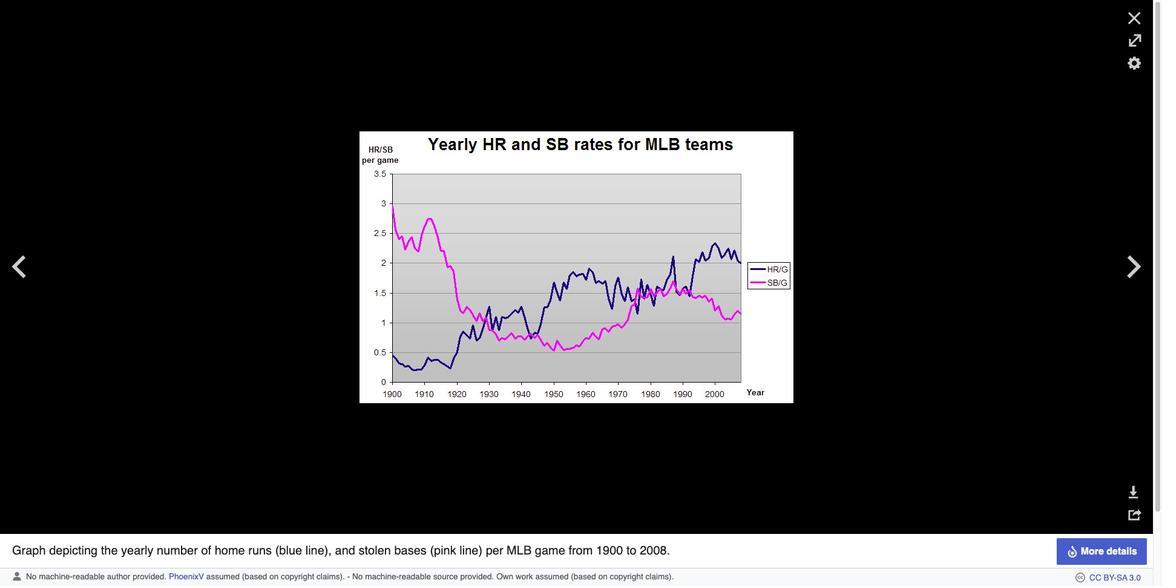Task type: locate. For each thing, give the bounding box(es) containing it.
claims). down 2008.
[[646, 572, 674, 581]]

copyright
[[281, 572, 315, 581], [610, 572, 644, 581]]

assumed down game
[[536, 572, 569, 581]]

per
[[486, 544, 504, 558]]

-
[[347, 572, 350, 581]]

copyright down to
[[610, 572, 644, 581]]

0 horizontal spatial claims).
[[317, 572, 345, 581]]

1 horizontal spatial readable
[[399, 572, 431, 581]]

claims).
[[317, 572, 345, 581], [646, 572, 674, 581]]

2 assumed from the left
[[536, 572, 569, 581]]

phoenixv
[[169, 572, 204, 581]]

(based down from
[[571, 572, 597, 581]]

game
[[535, 544, 566, 558]]

0 horizontal spatial readable
[[73, 572, 105, 581]]

readable down bases
[[399, 572, 431, 581]]

no
[[26, 572, 37, 581], [352, 572, 363, 581]]

0 horizontal spatial (based
[[242, 572, 267, 581]]

machine- down the depicting
[[39, 572, 73, 581]]

assumed
[[206, 572, 240, 581], [536, 572, 569, 581]]

provided. down yearly
[[133, 572, 167, 581]]

1 horizontal spatial copyright
[[610, 572, 644, 581]]

on down "1900"
[[599, 572, 608, 581]]

2 claims). from the left
[[646, 572, 674, 581]]

on down "runs"
[[270, 572, 279, 581]]

3.0
[[1130, 574, 1142, 583]]

number
[[157, 544, 198, 558]]

work
[[516, 572, 533, 581]]

1 horizontal spatial on
[[599, 572, 608, 581]]

(based down "runs"
[[242, 572, 267, 581]]

1 horizontal spatial claims).
[[646, 572, 674, 581]]

no right "-"
[[352, 572, 363, 581]]

1900
[[597, 544, 623, 558]]

graph
[[12, 544, 46, 558]]

assumed down the 'home'
[[206, 572, 240, 581]]

on
[[270, 572, 279, 581], [599, 572, 608, 581]]

1 horizontal spatial no
[[352, 572, 363, 581]]

readable
[[73, 572, 105, 581], [399, 572, 431, 581]]

mlb
[[507, 544, 532, 558]]

0 horizontal spatial copyright
[[281, 572, 315, 581]]

cc by-sa 3.0 link
[[1090, 574, 1142, 583]]

0 horizontal spatial machine-
[[39, 572, 73, 581]]

0 horizontal spatial on
[[270, 572, 279, 581]]

readable left author
[[73, 572, 105, 581]]

1 horizontal spatial machine-
[[365, 572, 399, 581]]

line)
[[460, 544, 483, 558]]

machine- down stolen
[[365, 572, 399, 581]]

(pink
[[430, 544, 457, 558]]

2 provided. from the left
[[461, 572, 494, 581]]

2008.
[[640, 544, 671, 558]]

details
[[1107, 546, 1138, 557]]

1 assumed from the left
[[206, 572, 240, 581]]

no down graph
[[26, 572, 37, 581]]

no machine-readable author provided. phoenixv assumed (based on copyright claims). - no machine-readable source provided. own work assumed (based on copyright claims).
[[26, 572, 674, 581]]

provided.
[[133, 572, 167, 581], [461, 572, 494, 581]]

stolen
[[359, 544, 391, 558]]

yearly
[[121, 544, 154, 558]]

1 copyright from the left
[[281, 572, 315, 581]]

(based
[[242, 572, 267, 581], [571, 572, 597, 581]]

2 machine- from the left
[[365, 572, 399, 581]]

1 horizontal spatial provided.
[[461, 572, 494, 581]]

the
[[101, 544, 118, 558]]

0 horizontal spatial assumed
[[206, 572, 240, 581]]

bases
[[395, 544, 427, 558]]

machine-
[[39, 572, 73, 581], [365, 572, 399, 581]]

provided. down line)
[[461, 572, 494, 581]]

1 provided. from the left
[[133, 572, 167, 581]]

claims). left "-"
[[317, 572, 345, 581]]

0 horizontal spatial provided.
[[133, 572, 167, 581]]

copyright down '(blue'
[[281, 572, 315, 581]]

1 horizontal spatial (based
[[571, 572, 597, 581]]

(blue
[[275, 544, 302, 558]]

0 horizontal spatial no
[[26, 572, 37, 581]]

2 readable from the left
[[399, 572, 431, 581]]

1 on from the left
[[270, 572, 279, 581]]

source
[[434, 572, 458, 581]]

1 horizontal spatial assumed
[[536, 572, 569, 581]]



Task type: vqa. For each thing, say whether or not it's contained in the screenshot.
bianditz
no



Task type: describe. For each thing, give the bounding box(es) containing it.
2 copyright from the left
[[610, 572, 644, 581]]

more details link
[[1057, 538, 1148, 565]]

2 (based from the left
[[571, 572, 597, 581]]

depicting
[[49, 544, 98, 558]]

author
[[107, 572, 130, 581]]

from
[[569, 544, 593, 558]]

undefined image
[[360, 131, 794, 403]]

sa
[[1117, 574, 1128, 583]]

1 (based from the left
[[242, 572, 267, 581]]

line),
[[306, 544, 332, 558]]

1 machine- from the left
[[39, 572, 73, 581]]

cc
[[1090, 574, 1102, 583]]

home
[[215, 544, 245, 558]]

and
[[335, 544, 356, 558]]

2 on from the left
[[599, 572, 608, 581]]

graph depicting the yearly number of home runs (blue line), and stolen bases (pink line) per mlb game from 1900 to 2008.
[[12, 544, 671, 558]]

cc by-sa 3.0
[[1090, 574, 1142, 583]]

2 no from the left
[[352, 572, 363, 581]]

own
[[497, 572, 514, 581]]

phoenixv link
[[169, 572, 204, 581]]

1 no from the left
[[26, 572, 37, 581]]

more
[[1081, 546, 1105, 557]]

to
[[627, 544, 637, 558]]

more details
[[1081, 546, 1138, 557]]

runs
[[248, 544, 272, 558]]

of
[[201, 544, 211, 558]]

1 claims). from the left
[[317, 572, 345, 581]]

1 readable from the left
[[73, 572, 105, 581]]

by-
[[1104, 574, 1117, 583]]



